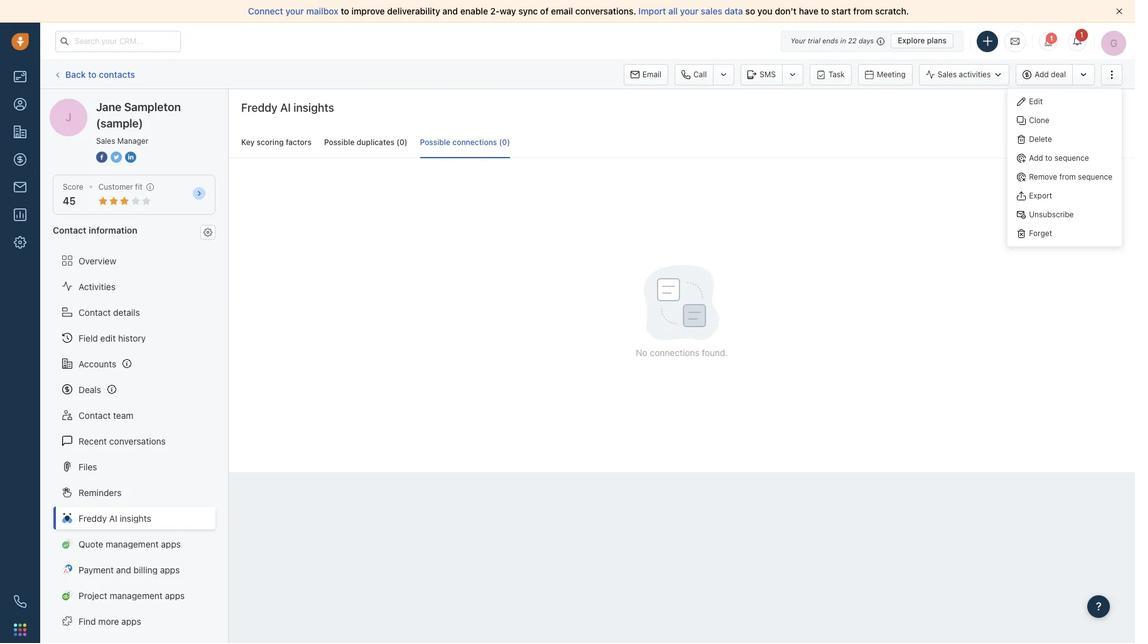 Task type: vqa. For each thing, say whether or not it's contained in the screenshot.
45 button
yes



Task type: describe. For each thing, give the bounding box(es) containing it.
apps for project management apps
[[165, 590, 185, 601]]

add for add deal
[[1035, 70, 1049, 79]]

edit
[[1029, 97, 1043, 106]]

twitter circled image
[[111, 151, 122, 164]]

1 horizontal spatial freddy
[[241, 101, 278, 114]]

45
[[63, 196, 76, 207]]

1 your from the left
[[286, 6, 304, 16]]

sequence for remove from sequence
[[1078, 172, 1113, 182]]

find
[[79, 616, 96, 627]]

explore plans link
[[891, 33, 954, 48]]

contact for contact team
[[79, 410, 111, 421]]

45 button
[[63, 196, 76, 207]]

files
[[79, 462, 97, 472]]

forget
[[1029, 229, 1052, 238]]

possible duplicates (0) link
[[324, 127, 407, 158]]

information
[[89, 225, 137, 236]]

no
[[636, 348, 648, 358]]

payment and billing apps
[[79, 565, 180, 575]]

possible for possible connections (0)
[[420, 138, 451, 147]]

scratch.
[[875, 6, 909, 16]]

connect your mailbox link
[[248, 6, 341, 16]]

connections for possible
[[453, 138, 497, 147]]

0 horizontal spatial 1
[[1050, 34, 1054, 42]]

deals
[[79, 384, 101, 395]]

meeting button
[[858, 64, 913, 85]]

sales
[[701, 6, 722, 16]]

accounts
[[79, 358, 116, 369]]

sampleton for jane sampleton (sample) sales manager
[[124, 101, 181, 114]]

apps for find more apps
[[121, 616, 141, 627]]

key
[[241, 138, 255, 147]]

freshworks switcher image
[[14, 624, 26, 636]]

add to sequence
[[1029, 153, 1089, 163]]

payment
[[79, 565, 114, 575]]

connect your mailbox to improve deliverability and enable 2-way sync of email conversations. import all your sales data so you don't have to start from scratch.
[[248, 6, 909, 16]]

jane sampleton (sample)
[[75, 98, 178, 109]]

duplicates
[[357, 138, 395, 147]]

deliverability
[[387, 6, 440, 16]]

contact team
[[79, 410, 133, 421]]

back to contacts link
[[53, 65, 136, 84]]

key scoring factors link
[[241, 127, 312, 158]]

clone
[[1029, 116, 1050, 125]]

conversations
[[109, 436, 166, 446]]

remove from sequence
[[1029, 172, 1113, 182]]

billing
[[134, 565, 158, 575]]

manager
[[117, 136, 148, 146]]

customer fit
[[98, 182, 143, 192]]

connections for no
[[650, 348, 700, 358]]

possible duplicates (0)
[[324, 138, 407, 147]]

meeting
[[877, 69, 906, 79]]

don't
[[775, 6, 797, 16]]

jane for jane sampleton (sample)
[[75, 98, 94, 109]]

(0) for possible connections (0)
[[499, 138, 510, 147]]

possible for possible duplicates (0)
[[324, 138, 355, 147]]

overview
[[79, 255, 116, 266]]

(sample) for jane sampleton (sample) sales manager
[[96, 117, 143, 130]]

task
[[829, 69, 845, 79]]

1 horizontal spatial 1
[[1080, 30, 1084, 39]]

contact for contact details
[[79, 307, 111, 318]]

details
[[113, 307, 140, 318]]

add for add to sequence
[[1029, 153, 1043, 163]]

find more apps
[[79, 616, 141, 627]]

call link
[[675, 64, 713, 85]]

1 vertical spatial from
[[1060, 172, 1076, 182]]

days
[[859, 36, 874, 45]]

0 horizontal spatial and
[[116, 565, 131, 575]]

connect
[[248, 6, 283, 16]]

quote
[[79, 539, 103, 550]]

trial
[[808, 36, 821, 45]]

of
[[540, 6, 549, 16]]

export
[[1029, 191, 1053, 200]]

2 your from the left
[[680, 6, 699, 16]]

sales activities
[[938, 70, 991, 79]]

edit
[[100, 333, 116, 343]]

send email image
[[1011, 36, 1020, 46]]

your
[[791, 36, 806, 45]]

close image
[[1117, 8, 1123, 14]]

plans
[[927, 36, 947, 45]]

call button
[[675, 64, 713, 85]]

data
[[725, 6, 743, 16]]

have
[[799, 6, 819, 16]]

remove
[[1029, 172, 1058, 182]]

jane sampleton (sample) sales manager
[[96, 101, 181, 146]]

1 vertical spatial freddy ai insights
[[79, 513, 151, 524]]

your trial ends in 22 days
[[791, 36, 874, 45]]

scoring
[[257, 138, 284, 147]]

contact information
[[53, 225, 137, 236]]



Task type: locate. For each thing, give the bounding box(es) containing it.
0 horizontal spatial insights
[[120, 513, 151, 524]]

2-
[[491, 6, 500, 16]]

apps right the 'billing'
[[160, 565, 180, 575]]

your left mailbox
[[286, 6, 304, 16]]

add inside button
[[1035, 70, 1049, 79]]

1 vertical spatial management
[[110, 590, 163, 601]]

(sample)
[[142, 98, 178, 109], [96, 117, 143, 130]]

facebook circled image
[[96, 151, 107, 164]]

management down payment and billing apps
[[110, 590, 163, 601]]

to up remove
[[1046, 153, 1053, 163]]

conversations.
[[576, 6, 636, 16]]

1 horizontal spatial from
[[1060, 172, 1076, 182]]

your
[[286, 6, 304, 16], [680, 6, 699, 16]]

start
[[832, 6, 851, 16]]

0 vertical spatial insights
[[294, 101, 334, 114]]

contact up "recent"
[[79, 410, 111, 421]]

1 vertical spatial insights
[[120, 513, 151, 524]]

way
[[500, 6, 516, 16]]

possible connections (0)
[[420, 138, 510, 147]]

sequence for add to sequence
[[1055, 153, 1089, 163]]

add
[[1035, 70, 1049, 79], [1029, 153, 1043, 163]]

freddy ai insights up quote management apps
[[79, 513, 151, 524]]

0 vertical spatial from
[[854, 6, 873, 16]]

apps for quote management apps
[[161, 539, 181, 550]]

1 possible from the left
[[324, 138, 355, 147]]

0 horizontal spatial connections
[[453, 138, 497, 147]]

customer
[[98, 182, 133, 192]]

0 horizontal spatial freddy
[[79, 513, 107, 524]]

freddy ai insights
[[241, 101, 334, 114], [79, 513, 151, 524]]

1 horizontal spatial jane
[[96, 101, 122, 114]]

2 possible from the left
[[420, 138, 451, 147]]

1 horizontal spatial (0)
[[499, 138, 510, 147]]

more
[[98, 616, 119, 627]]

explore plans
[[898, 36, 947, 45]]

to right mailbox
[[341, 6, 349, 16]]

possible right duplicates
[[420, 138, 451, 147]]

factors
[[286, 138, 312, 147]]

apps right more at the left bottom of page
[[121, 616, 141, 627]]

back
[[65, 69, 86, 80]]

freddy
[[241, 101, 278, 114], [79, 513, 107, 524]]

1 (0) from the left
[[397, 138, 407, 147]]

apps
[[161, 539, 181, 550], [160, 565, 180, 575], [165, 590, 185, 601], [121, 616, 141, 627]]

management for project
[[110, 590, 163, 601]]

j for j
[[57, 99, 61, 108]]

0 vertical spatial freddy
[[241, 101, 278, 114]]

2 (0) from the left
[[499, 138, 510, 147]]

from
[[854, 6, 873, 16], [1060, 172, 1076, 182]]

project
[[79, 590, 107, 601]]

no connections found.
[[636, 348, 728, 358]]

ai
[[280, 101, 291, 114], [109, 513, 117, 524]]

so
[[746, 6, 755, 16]]

sync
[[519, 6, 538, 16]]

reminders
[[79, 487, 122, 498]]

j for score
[[65, 111, 72, 124]]

import all your sales data link
[[639, 6, 746, 16]]

1 horizontal spatial sales
[[938, 70, 957, 79]]

add deal
[[1035, 70, 1066, 79]]

sms button
[[741, 64, 782, 85]]

1 vertical spatial freddy
[[79, 513, 107, 524]]

unsubscribe
[[1029, 210, 1074, 219]]

1 vertical spatial contact
[[79, 307, 111, 318]]

phone element
[[8, 589, 33, 615]]

sequence down add to sequence
[[1078, 172, 1113, 182]]

to
[[341, 6, 349, 16], [821, 6, 829, 16], [88, 69, 97, 80], [1046, 153, 1053, 163]]

apps down payment and billing apps
[[165, 590, 185, 601]]

you
[[758, 6, 773, 16]]

mng settings image
[[204, 228, 212, 237]]

freddy ai insights up factors
[[241, 101, 334, 114]]

1 horizontal spatial ai
[[280, 101, 291, 114]]

delete
[[1029, 134, 1052, 144]]

apps up payment and billing apps
[[161, 539, 181, 550]]

1 link right the send email 'icon'
[[1039, 32, 1058, 51]]

add down delete
[[1029, 153, 1043, 163]]

1
[[1080, 30, 1084, 39], [1050, 34, 1054, 42]]

1 horizontal spatial 1 link
[[1068, 29, 1088, 51]]

0 vertical spatial contact
[[53, 225, 86, 236]]

activities
[[79, 281, 116, 292]]

mailbox
[[306, 6, 339, 16]]

email button
[[624, 64, 669, 85]]

0 vertical spatial management
[[106, 539, 159, 550]]

1 horizontal spatial freddy ai insights
[[241, 101, 334, 114]]

activities
[[959, 70, 991, 79]]

0 horizontal spatial 1 link
[[1039, 32, 1058, 51]]

back to contacts
[[65, 69, 135, 80]]

1 link
[[1068, 29, 1088, 51], [1039, 32, 1058, 51]]

0 vertical spatial connections
[[453, 138, 497, 147]]

1 vertical spatial sales
[[96, 136, 115, 146]]

quote management apps
[[79, 539, 181, 550]]

sms
[[760, 69, 776, 79]]

from right start
[[854, 6, 873, 16]]

ai down reminders
[[109, 513, 117, 524]]

1 vertical spatial add
[[1029, 153, 1043, 163]]

in
[[841, 36, 846, 45]]

(sample) for jane sampleton (sample)
[[142, 98, 178, 109]]

email
[[551, 6, 573, 16]]

j down the back
[[65, 111, 72, 124]]

0 horizontal spatial your
[[286, 6, 304, 16]]

j
[[57, 99, 61, 108], [65, 111, 72, 124]]

possible connections (0) link
[[420, 127, 510, 158]]

freddy up quote
[[79, 513, 107, 524]]

0 horizontal spatial j
[[57, 99, 61, 108]]

0 vertical spatial sales
[[938, 70, 957, 79]]

1 horizontal spatial connections
[[650, 348, 700, 358]]

0 horizontal spatial (0)
[[397, 138, 407, 147]]

0 vertical spatial add
[[1035, 70, 1049, 79]]

2 vertical spatial contact
[[79, 410, 111, 421]]

contact details
[[79, 307, 140, 318]]

contact
[[53, 225, 86, 236], [79, 307, 111, 318], [79, 410, 111, 421]]

score 45
[[63, 182, 83, 207]]

contact down activities
[[79, 307, 111, 318]]

Search your CRM... text field
[[55, 30, 181, 52]]

(sample) inside the jane sampleton (sample) sales manager
[[96, 117, 143, 130]]

improve
[[352, 6, 385, 16]]

from down add to sequence
[[1060, 172, 1076, 182]]

0 horizontal spatial jane
[[75, 98, 94, 109]]

0 horizontal spatial from
[[854, 6, 873, 16]]

sampleton for jane sampleton (sample)
[[97, 98, 140, 109]]

phone image
[[14, 596, 26, 608]]

0 horizontal spatial freddy ai insights
[[79, 513, 151, 524]]

sales left activities
[[938, 70, 957, 79]]

fit
[[135, 182, 143, 192]]

score
[[63, 182, 83, 192]]

0 vertical spatial sequence
[[1055, 153, 1089, 163]]

contact down 45 button
[[53, 225, 86, 236]]

(sample) down the jane sampleton (sample)
[[96, 117, 143, 130]]

sales inside the jane sampleton (sample) sales manager
[[96, 136, 115, 146]]

sampleton inside the jane sampleton (sample) sales manager
[[124, 101, 181, 114]]

0 vertical spatial (sample)
[[142, 98, 178, 109]]

recent
[[79, 436, 107, 446]]

possible left duplicates
[[324, 138, 355, 147]]

jane down contacts
[[96, 101, 122, 114]]

sampleton down contacts
[[97, 98, 140, 109]]

contact for contact information
[[53, 225, 86, 236]]

j down back to contacts link
[[57, 99, 61, 108]]

and left the 'billing'
[[116, 565, 131, 575]]

jane for jane sampleton (sample) sales manager
[[96, 101, 122, 114]]

22
[[848, 36, 857, 45]]

0 horizontal spatial possible
[[324, 138, 355, 147]]

1 horizontal spatial insights
[[294, 101, 334, 114]]

sequence
[[1055, 153, 1089, 163], [1078, 172, 1113, 182]]

1 vertical spatial (sample)
[[96, 117, 143, 130]]

insights up factors
[[294, 101, 334, 114]]

to right the back
[[88, 69, 97, 80]]

history
[[118, 333, 146, 343]]

0 horizontal spatial sales
[[96, 136, 115, 146]]

and
[[443, 6, 458, 16], [116, 565, 131, 575]]

project management apps
[[79, 590, 185, 601]]

contacts
[[99, 69, 135, 80]]

management for quote
[[106, 539, 159, 550]]

1 horizontal spatial and
[[443, 6, 458, 16]]

ai up key scoring factors
[[280, 101, 291, 114]]

1 horizontal spatial your
[[680, 6, 699, 16]]

(sample) up manager
[[142, 98, 178, 109]]

deal
[[1051, 70, 1066, 79]]

1 vertical spatial and
[[116, 565, 131, 575]]

sales up facebook circled icon
[[96, 136, 115, 146]]

linkedin circled image
[[125, 151, 136, 164]]

1 horizontal spatial j
[[65, 111, 72, 124]]

to left start
[[821, 6, 829, 16]]

add left deal
[[1035, 70, 1049, 79]]

0 vertical spatial freddy ai insights
[[241, 101, 334, 114]]

1 link up "add deal" button
[[1068, 29, 1088, 51]]

task button
[[810, 64, 852, 85]]

connections
[[453, 138, 497, 147], [650, 348, 700, 358]]

0 vertical spatial and
[[443, 6, 458, 16]]

1 vertical spatial ai
[[109, 513, 117, 524]]

call
[[694, 69, 707, 79]]

explore
[[898, 36, 925, 45]]

0 vertical spatial ai
[[280, 101, 291, 114]]

insights up quote management apps
[[120, 513, 151, 524]]

(0) for possible duplicates (0)
[[397, 138, 407, 147]]

1 horizontal spatial possible
[[420, 138, 451, 147]]

ends
[[823, 36, 839, 45]]

management up payment and billing apps
[[106, 539, 159, 550]]

0 horizontal spatial ai
[[109, 513, 117, 524]]

0 vertical spatial j
[[57, 99, 61, 108]]

add deal button
[[1016, 64, 1073, 85]]

jane inside the jane sampleton (sample) sales manager
[[96, 101, 122, 114]]

and left enable on the left top of page
[[443, 6, 458, 16]]

all
[[669, 6, 678, 16]]

1 vertical spatial j
[[65, 111, 72, 124]]

freddy up the scoring
[[241, 101, 278, 114]]

field edit history
[[79, 333, 146, 343]]

jane down the back
[[75, 98, 94, 109]]

found.
[[702, 348, 728, 358]]

your right all
[[680, 6, 699, 16]]

sales activities button
[[919, 64, 1016, 85], [919, 64, 1010, 85]]

1 vertical spatial connections
[[650, 348, 700, 358]]

1 vertical spatial sequence
[[1078, 172, 1113, 182]]

key scoring factors
[[241, 138, 312, 147]]

sampleton up manager
[[124, 101, 181, 114]]

recent conversations
[[79, 436, 166, 446]]

sequence up remove from sequence
[[1055, 153, 1089, 163]]



